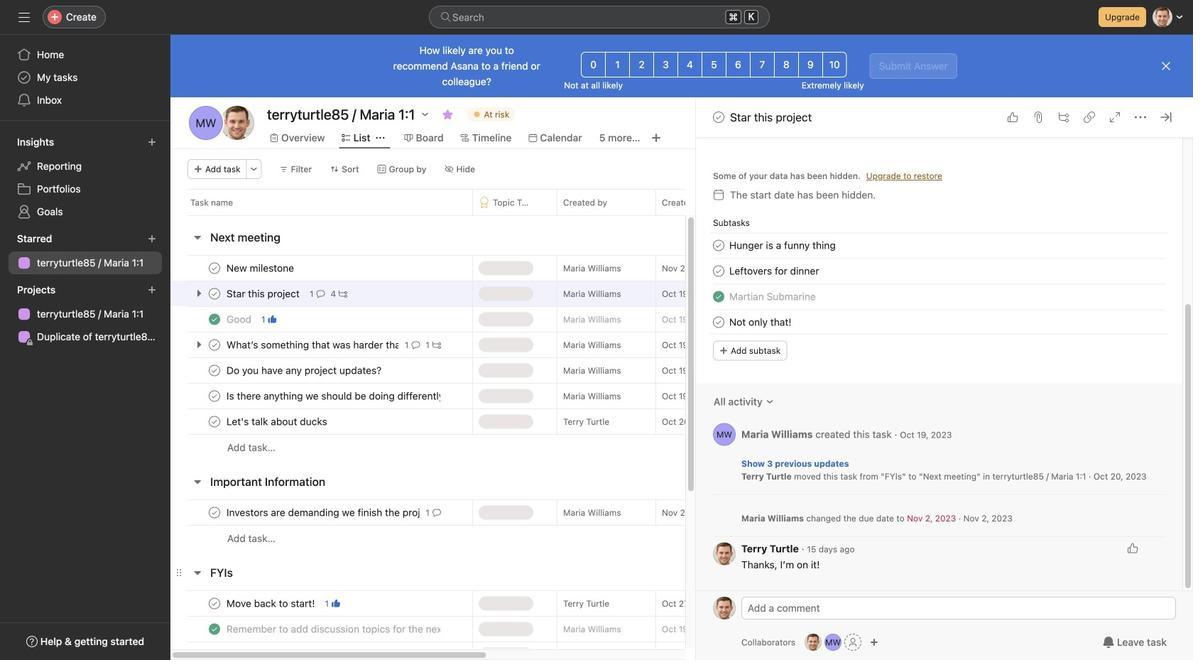 Task type: locate. For each thing, give the bounding box(es) containing it.
3 task name text field from the top
[[224, 363, 386, 378]]

1 like. you liked this task image
[[268, 315, 277, 324]]

2 remember to add discussion topics for the next meeting cell from the top
[[171, 642, 473, 660]]

mark complete image
[[206, 260, 223, 277], [711, 263, 728, 280], [206, 285, 223, 302], [711, 314, 728, 331], [206, 336, 223, 354], [206, 362, 223, 379], [206, 388, 223, 405]]

5 task name text field from the top
[[224, 506, 420, 520]]

remember to add discussion topics for the next meeting cell down move back to start! cell
[[171, 642, 473, 660]]

mark complete image for investors are demanding we finish the project soon!! cell
[[206, 504, 223, 521]]

1 open user profile image from the top
[[713, 423, 736, 446]]

let's talk about ducks cell
[[171, 409, 473, 435]]

1 vertical spatial open user profile image
[[713, 597, 736, 620]]

Mark complete checkbox
[[711, 237, 728, 254], [206, 285, 223, 302], [206, 336, 223, 354], [206, 362, 223, 379], [206, 388, 223, 405]]

mark complete image inside move back to start! cell
[[206, 595, 223, 612]]

copy task link image
[[1084, 112, 1096, 123]]

more actions for this task image
[[1136, 112, 1147, 123]]

investors are demanding we finish the project soon!! cell
[[171, 500, 473, 526]]

2 task name text field from the top
[[730, 263, 820, 279]]

mark complete image inside do you have any project updates? cell
[[206, 362, 223, 379]]

6 task name text field from the top
[[224, 597, 319, 611]]

2 task name text field from the top
[[224, 338, 399, 352]]

good cell
[[171, 306, 473, 333]]

1 task name text field from the top
[[224, 287, 304, 301]]

mark complete image
[[711, 109, 728, 126], [711, 237, 728, 254], [206, 413, 223, 430], [206, 504, 223, 521], [206, 595, 223, 612]]

mark complete checkbox inside what's something that was harder than expected? cell
[[206, 336, 223, 354]]

add subtask image
[[1059, 112, 1070, 123]]

open user profile image
[[713, 423, 736, 446], [713, 597, 736, 620]]

5 task name text field from the top
[[224, 648, 441, 660]]

mark complete image inside investors are demanding we finish the project soon!! cell
[[206, 504, 223, 521]]

2 vertical spatial task name text field
[[730, 289, 816, 305]]

1 vertical spatial completed checkbox
[[206, 621, 223, 638]]

1 task name text field from the top
[[224, 261, 299, 275]]

completed image inside good cell
[[206, 311, 223, 328]]

Task Name text field
[[730, 314, 792, 330]]

completed image for first task name text field from the bottom of the page
[[206, 646, 223, 660]]

task name text field inside do you have any project updates? cell
[[224, 363, 386, 378]]

list item
[[696, 233, 1183, 258], [696, 258, 1183, 284], [696, 284, 1183, 310], [696, 310, 1183, 335]]

hide sidebar image
[[18, 11, 30, 23]]

3 task name text field from the top
[[224, 389, 441, 403]]

mark complete checkbox inside move back to start! cell
[[206, 595, 223, 612]]

Mark complete checkbox
[[711, 109, 728, 126], [206, 260, 223, 277], [711, 263, 728, 280], [711, 314, 728, 331], [206, 413, 223, 430], [206, 504, 223, 521], [206, 595, 223, 612]]

row
[[171, 189, 1005, 215], [188, 215, 987, 216], [171, 255, 1005, 281], [171, 306, 1005, 333], [171, 332, 1005, 358], [171, 357, 1005, 384], [171, 383, 1005, 409], [171, 409, 1005, 435], [171, 434, 1005, 460], [171, 500, 1005, 526], [171, 525, 1005, 551], [171, 591, 1005, 617], [171, 616, 1005, 642], [171, 642, 1005, 660]]

task name text field inside let's talk about ducks cell
[[224, 415, 332, 429]]

Completed checkbox
[[206, 311, 223, 328]]

star this project dialog
[[696, 0, 1194, 660]]

2 vertical spatial completed checkbox
[[206, 646, 223, 660]]

task name text field for mark complete option inside do you have any project updates? cell
[[224, 363, 386, 378]]

4 task name text field from the top
[[224, 415, 332, 429]]

0 vertical spatial collapse task list for this group image
[[192, 232, 203, 243]]

1 vertical spatial task name text field
[[730, 263, 820, 279]]

collapse task list for this group image
[[192, 232, 203, 243], [192, 567, 203, 578]]

add or remove collaborators image
[[805, 634, 822, 651], [871, 638, 879, 647]]

completed image for 4th task name text field
[[206, 621, 223, 638]]

mark complete image inside is there anything we should be doing differently? cell
[[206, 388, 223, 405]]

Task name text field
[[224, 261, 299, 275], [224, 338, 399, 352], [224, 363, 386, 378], [224, 415, 332, 429], [224, 506, 420, 520], [224, 597, 319, 611]]

task name text field inside investors are demanding we finish the project soon!! cell
[[224, 506, 420, 520]]

4 list item from the top
[[696, 310, 1183, 335]]

2 task name text field from the top
[[224, 312, 256, 327]]

Completed checkbox
[[711, 288, 728, 305], [206, 621, 223, 638], [206, 646, 223, 660]]

starred element
[[0, 226, 171, 277]]

global element
[[0, 35, 171, 120]]

option group
[[581, 52, 848, 77]]

mark complete checkbox inside do you have any project updates? cell
[[206, 362, 223, 379]]

full screen image
[[1110, 112, 1121, 123]]

0 vertical spatial task name text field
[[730, 238, 836, 253]]

None field
[[429, 6, 770, 28]]

0 vertical spatial open user profile image
[[713, 423, 736, 446]]

2 list item from the top
[[696, 258, 1183, 284]]

Task Name text field
[[730, 238, 836, 253], [730, 263, 820, 279], [730, 289, 816, 305]]

task name text field inside move back to start! cell
[[224, 597, 319, 611]]

do you have any project updates? cell
[[171, 357, 473, 384]]

new project or portfolio image
[[148, 286, 156, 294]]

dismiss image
[[1161, 60, 1172, 72]]

remember to add discussion topics for the next meeting cell
[[171, 616, 473, 642], [171, 642, 473, 660]]

1 vertical spatial collapse task list for this group image
[[192, 567, 203, 578]]

3 list item from the top
[[696, 284, 1183, 310]]

open user profile image
[[713, 543, 736, 565]]

close details image
[[1161, 112, 1172, 123]]

task name text field inside new milestone cell
[[224, 261, 299, 275]]

None radio
[[606, 52, 630, 77], [678, 52, 703, 77], [774, 52, 799, 77], [799, 52, 823, 77], [606, 52, 630, 77], [678, 52, 703, 77], [774, 52, 799, 77], [799, 52, 823, 77]]

add or remove collaborators image right add or remove collaborators image
[[871, 638, 879, 647]]

mark complete checkbox inside star this project cell
[[206, 285, 223, 302]]

mark complete image inside let's talk about ducks cell
[[206, 413, 223, 430]]

completed image
[[711, 288, 728, 305], [206, 311, 223, 328], [206, 621, 223, 638], [206, 646, 223, 660]]

header next meeting tree grid
[[171, 255, 1005, 460]]

mark complete checkbox inside investors are demanding we finish the project soon!! cell
[[206, 504, 223, 521]]

Search tasks, projects, and more text field
[[429, 6, 770, 28]]

main content
[[696, 0, 1183, 591]]

0 vertical spatial completed checkbox
[[711, 288, 728, 305]]

new milestone cell
[[171, 255, 473, 281]]

Task name text field
[[224, 287, 304, 301], [224, 312, 256, 327], [224, 389, 441, 403], [224, 622, 441, 636], [224, 648, 441, 660]]

task name text field for mark complete checkbox in the new milestone cell
[[224, 261, 299, 275]]

tab actions image
[[376, 134, 385, 142]]

task name text field for mark complete checkbox within investors are demanding we finish the project soon!! cell
[[224, 506, 420, 520]]

add or remove collaborators image left add or remove collaborators image
[[805, 634, 822, 651]]

remember to add discussion topics for the next meeting cell down 1 like. you liked this task icon
[[171, 616, 473, 642]]

mark complete image for let's talk about ducks cell
[[206, 413, 223, 430]]

None radio
[[581, 52, 606, 77], [630, 52, 655, 77], [654, 52, 679, 77], [702, 52, 727, 77], [726, 52, 751, 77], [750, 52, 775, 77], [823, 52, 848, 77], [581, 52, 606, 77], [630, 52, 655, 77], [654, 52, 679, 77], [702, 52, 727, 77], [726, 52, 751, 77], [750, 52, 775, 77], [823, 52, 848, 77]]

more actions image
[[250, 165, 258, 173]]

new insights image
[[148, 138, 156, 146]]

completed checkbox for first remember to add discussion topics for the next meeting cell from the top
[[206, 621, 223, 638]]

task name text field for mark complete checkbox in the let's talk about ducks cell
[[224, 415, 332, 429]]

completed checkbox inside main content
[[711, 288, 728, 305]]



Task type: describe. For each thing, give the bounding box(es) containing it.
mark complete image for move back to start! cell
[[206, 595, 223, 612]]

completed image for task name text field within the good cell
[[206, 311, 223, 328]]

1 list item from the top
[[696, 233, 1183, 258]]

0 likes. click to like this task image
[[1008, 112, 1019, 123]]

3 task name text field from the top
[[730, 289, 816, 305]]

header important information tree grid
[[171, 500, 1005, 551]]

star this project cell
[[171, 281, 473, 307]]

1 task name text field from the top
[[730, 238, 836, 253]]

task name text field for mark complete checkbox within move back to start! cell
[[224, 597, 319, 611]]

main content inside the star this project dialog
[[696, 0, 1183, 591]]

mark complete checkbox inside let's talk about ducks cell
[[206, 413, 223, 430]]

insights element
[[0, 129, 171, 226]]

task name text field inside star this project cell
[[224, 287, 304, 301]]

1 like. you liked this task image
[[332, 599, 340, 608]]

header fyis tree grid
[[171, 591, 1005, 660]]

mark complete image inside new milestone cell
[[206, 260, 223, 277]]

mark complete checkbox inside is there anything we should be doing differently? cell
[[206, 388, 223, 405]]

1 horizontal spatial add or remove collaborators image
[[871, 638, 879, 647]]

4 subtasks image
[[339, 290, 348, 298]]

collapse task list for this group image
[[192, 476, 203, 487]]

2 open user profile image from the top
[[713, 597, 736, 620]]

add or remove collaborators image
[[825, 634, 842, 651]]

all activity image
[[766, 398, 774, 406]]

1 collapse task list for this group image from the top
[[192, 232, 203, 243]]

creation date for remember to add discussion topics for the next meeting cell
[[656, 642, 755, 660]]

4 task name text field from the top
[[224, 622, 441, 636]]

1 comment image
[[433, 508, 441, 517]]

attachments: add a file to this task, star this project image
[[1033, 112, 1045, 123]]

move back to start! cell
[[171, 591, 473, 617]]

expand subtask list for the task star this project image
[[193, 288, 205, 299]]

expand subtask list for the task what's something that was harder than expected? image
[[193, 339, 205, 350]]

remove from starred image
[[442, 109, 454, 120]]

task name text field inside is there anything we should be doing differently? cell
[[224, 389, 441, 403]]

0 horizontal spatial add or remove collaborators image
[[805, 634, 822, 651]]

mark complete checkbox inside new milestone cell
[[206, 260, 223, 277]]

completed checkbox for 2nd remember to add discussion topics for the next meeting cell from the top
[[206, 646, 223, 660]]

projects element
[[0, 277, 171, 351]]

task name text field inside what's something that was harder than expected? cell
[[224, 338, 399, 352]]

is there anything we should be doing differently? cell
[[171, 383, 473, 409]]

add items to starred image
[[148, 234, 156, 243]]

what's something that was harder than expected? cell
[[171, 332, 473, 358]]

2 collapse task list for this group image from the top
[[192, 567, 203, 578]]

1 remember to add discussion topics for the next meeting cell from the top
[[171, 616, 473, 642]]

task name text field inside good cell
[[224, 312, 256, 327]]

1 comment image
[[317, 290, 325, 298]]

0 likes. click to like this task comment image
[[1128, 543, 1139, 554]]



Task type: vqa. For each thing, say whether or not it's contained in the screenshot.
Completed option in the Header FYIs tree grid
yes



